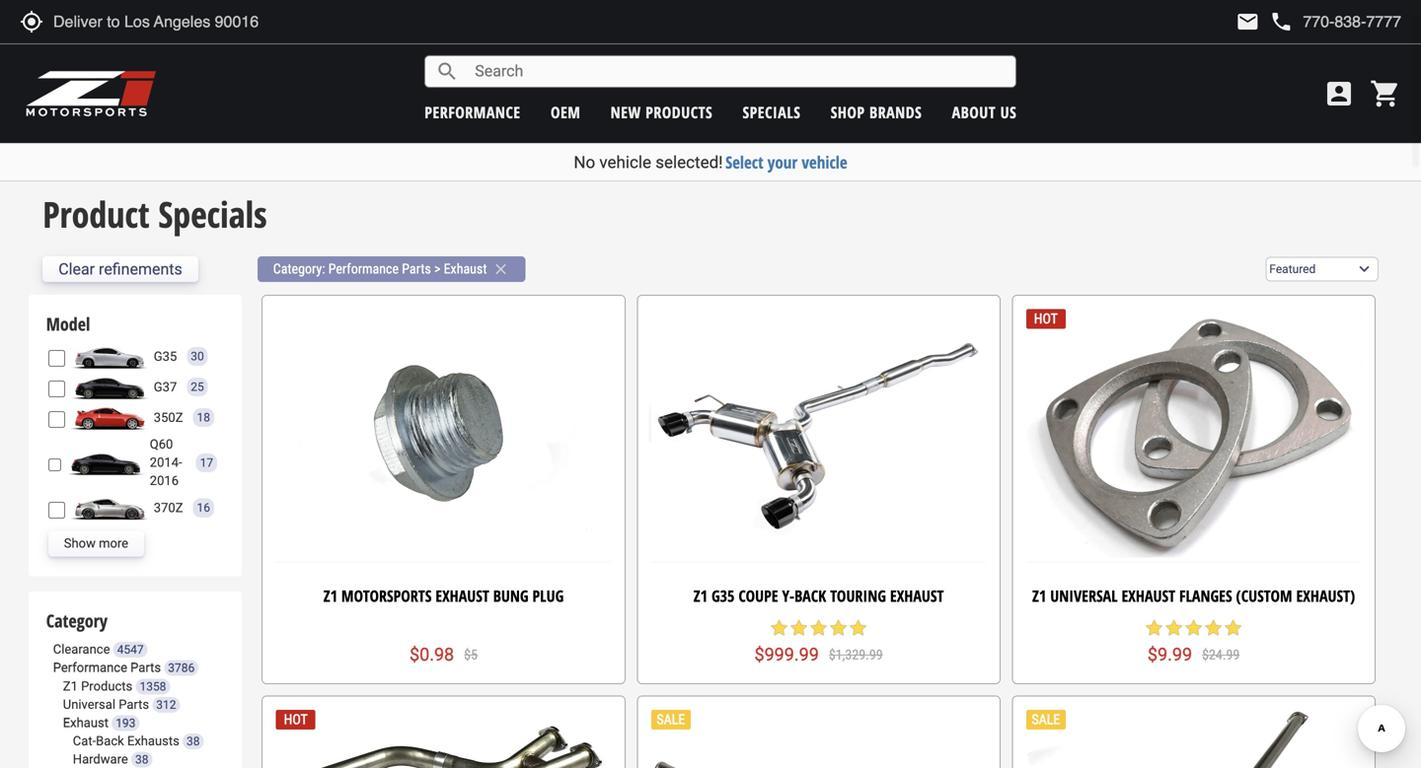 Task type: locate. For each thing, give the bounding box(es) containing it.
$24.99
[[1202, 648, 1240, 664]]

1 horizontal spatial back
[[794, 586, 826, 607]]

18
[[197, 411, 210, 425]]

0 vertical spatial universal
[[1050, 586, 1118, 607]]

0 horizontal spatial vehicle
[[599, 152, 651, 172]]

$999.99
[[754, 645, 819, 666]]

0 vertical spatial specials
[[43, 147, 85, 166]]

new products link
[[611, 102, 713, 123]]

specials up "product"
[[43, 147, 85, 166]]

show more button
[[48, 531, 144, 557]]

shop brands
[[831, 102, 922, 123]]

0 vertical spatial g35
[[154, 349, 177, 364]]

17
[[200, 456, 213, 470]]

products
[[81, 679, 132, 694]]

8 star from the left
[[1184, 619, 1204, 638]]

1 vertical spatial 38
[[135, 753, 148, 767]]

performance down clearance
[[53, 661, 127, 676]]

q60 2014- 2016
[[150, 437, 182, 489]]

0 vertical spatial performance
[[328, 261, 399, 277]]

my_location
[[20, 10, 43, 34]]

0 horizontal spatial specials
[[43, 147, 85, 166]]

38 right exhausts at the bottom left of the page
[[187, 735, 200, 749]]

5 star from the left
[[848, 619, 868, 638]]

category:
[[273, 261, 325, 277]]

(custom
[[1236, 586, 1292, 607]]

0 horizontal spatial performance
[[53, 661, 127, 676]]

z1
[[323, 586, 337, 607], [693, 586, 708, 607], [1032, 586, 1046, 607], [63, 679, 78, 694]]

select your vehicle link
[[725, 151, 847, 174]]

4547
[[117, 644, 144, 657]]

1 horizontal spatial performance
[[328, 261, 399, 277]]

g35 left coupe
[[711, 586, 735, 607]]

1 vertical spatial g35
[[711, 586, 735, 607]]

312
[[156, 699, 176, 712]]

universal
[[1050, 586, 1118, 607], [63, 698, 115, 712]]

0 vertical spatial 38
[[187, 735, 200, 749]]

$1,329.99
[[829, 648, 883, 664]]

0 vertical spatial parts
[[402, 261, 431, 277]]

model
[[46, 312, 90, 336]]

z1 motorsports logo image
[[25, 69, 157, 118]]

exhaust right >
[[444, 261, 487, 277]]

parts up 1358
[[130, 661, 161, 676]]

category: performance parts > exhaust close
[[273, 260, 510, 278]]

exhaust)
[[1296, 586, 1355, 607]]

touring
[[830, 586, 886, 607]]

about us
[[952, 102, 1017, 123]]

coupe
[[739, 586, 778, 607]]

1 star from the left
[[769, 619, 789, 638]]

30
[[191, 350, 204, 364]]

nissan 370z z34 2009 2010 2011 2012 2013 2014 2015 2016 2017 2018 2019 3.7l vq37vhr vhr nismo z1 motorsports image
[[70, 496, 149, 521]]

specials
[[743, 102, 801, 123]]

more
[[99, 536, 128, 551]]

193
[[116, 717, 136, 731]]

vehicle right your at the top
[[802, 151, 847, 174]]

3786
[[168, 662, 195, 676]]

exhausts
[[127, 734, 179, 749]]

vehicle right no
[[599, 152, 651, 172]]

clearance
[[53, 643, 110, 657]]

vehicle
[[802, 151, 847, 174], [599, 152, 651, 172]]

performance right category: in the top left of the page
[[328, 261, 399, 277]]

performance
[[328, 261, 399, 277], [53, 661, 127, 676]]

0 horizontal spatial universal
[[63, 698, 115, 712]]

1 horizontal spatial 38
[[187, 735, 200, 749]]

new products
[[611, 102, 713, 123]]

search
[[435, 60, 459, 83]]

None checkbox
[[48, 457, 61, 474]]

y-
[[782, 586, 794, 607]]

exhaust
[[444, 261, 487, 277], [435, 586, 489, 607], [890, 586, 944, 607], [1122, 586, 1175, 607], [63, 716, 109, 731]]

back
[[794, 586, 826, 607], [96, 734, 124, 749]]

g35
[[154, 349, 177, 364], [711, 586, 735, 607]]

specials
[[43, 147, 85, 166], [158, 190, 267, 238]]

back up star star star star star $999.99 $1,329.99
[[794, 586, 826, 607]]

1 vertical spatial universal
[[63, 698, 115, 712]]

exhaust right touring
[[890, 586, 944, 607]]

category clearance 4547 performance parts 3786 z1 products 1358 universal parts 312 exhaust 193 cat-back exhausts 38 hardware 38
[[46, 609, 200, 767]]

shopping_cart
[[1370, 78, 1401, 110]]

specials up refinements
[[158, 190, 267, 238]]

shop brands link
[[831, 102, 922, 123]]

z1 universal exhaust flanges (custom exhaust)
[[1032, 586, 1355, 607]]

phone link
[[1269, 10, 1401, 34]]

g35 up g37
[[154, 349, 177, 364]]

about us link
[[952, 102, 1017, 123]]

shopping_cart link
[[1365, 78, 1401, 110]]

0 vertical spatial back
[[794, 586, 826, 607]]

exhaust up cat-
[[63, 716, 109, 731]]

370z
[[154, 501, 183, 516]]

vehicle inside no vehicle selected! select your vehicle
[[599, 152, 651, 172]]

selected!
[[655, 152, 723, 172]]

7 star from the left
[[1164, 619, 1184, 638]]

2 star from the left
[[789, 619, 809, 638]]

25
[[191, 380, 204, 394]]

specials link
[[743, 102, 801, 123]]

4 star from the left
[[829, 619, 848, 638]]

parts
[[402, 261, 431, 277], [130, 661, 161, 676], [119, 698, 149, 712]]

$5
[[464, 648, 478, 664]]

z1 for z1 universal exhaust flanges (custom exhaust)
[[1032, 586, 1046, 607]]

plug
[[532, 586, 564, 607]]

clear
[[58, 260, 95, 279]]

6 star from the left
[[1144, 619, 1164, 638]]

refinements
[[99, 260, 182, 279]]

38 down exhausts at the bottom left of the page
[[135, 753, 148, 767]]

16
[[197, 501, 210, 515]]

exhaust left flanges
[[1122, 586, 1175, 607]]

1 vertical spatial performance
[[53, 661, 127, 676]]

specials link
[[43, 147, 85, 166]]

star star star star star $9.99 $24.99
[[1144, 619, 1243, 666]]

38
[[187, 735, 200, 749], [135, 753, 148, 767]]

10 star from the left
[[1223, 619, 1243, 638]]

1 vertical spatial back
[[96, 734, 124, 749]]

back up the hardware
[[96, 734, 124, 749]]

parts up "193"
[[119, 698, 149, 712]]

exhaust left bung
[[435, 586, 489, 607]]

no
[[574, 152, 595, 172]]

z1 motorsports exhaust bung plug
[[323, 586, 564, 607]]

1 horizontal spatial universal
[[1050, 586, 1118, 607]]

1 vertical spatial parts
[[130, 661, 161, 676]]

parts left >
[[402, 261, 431, 277]]

2 vertical spatial parts
[[119, 698, 149, 712]]

exhaust inside category: performance parts > exhaust close
[[444, 261, 487, 277]]

star
[[769, 619, 789, 638], [789, 619, 809, 638], [809, 619, 829, 638], [829, 619, 848, 638], [848, 619, 868, 638], [1144, 619, 1164, 638], [1164, 619, 1184, 638], [1184, 619, 1204, 638], [1204, 619, 1223, 638], [1223, 619, 1243, 638]]

1 vertical spatial specials
[[158, 190, 267, 238]]

0 horizontal spatial back
[[96, 734, 124, 749]]

flanges
[[1179, 586, 1232, 607]]

None checkbox
[[48, 350, 65, 367], [48, 381, 65, 398], [48, 412, 65, 428], [48, 502, 65, 519], [48, 350, 65, 367], [48, 381, 65, 398], [48, 412, 65, 428], [48, 502, 65, 519]]



Task type: describe. For each thing, give the bounding box(es) containing it.
nissan 350z z33 2003 2004 2005 2006 2007 2008 2009 vq35de 3.5l revup rev up vq35hr nismo z1 motorsports image
[[70, 405, 149, 431]]

star star star star star $999.99 $1,329.99
[[754, 619, 883, 666]]

show
[[64, 536, 96, 551]]

$0.98 $5
[[410, 645, 478, 666]]

motorsports
[[341, 586, 432, 607]]

brands
[[869, 102, 922, 123]]

cat-
[[73, 734, 96, 749]]

oem link
[[551, 102, 581, 123]]

account_box link
[[1318, 78, 1360, 110]]

9 star from the left
[[1204, 619, 1223, 638]]

your
[[768, 151, 797, 174]]

0 horizontal spatial 38
[[135, 753, 148, 767]]

>
[[434, 261, 441, 277]]

performance inside category: performance parts > exhaust close
[[328, 261, 399, 277]]

hardware
[[73, 753, 128, 767]]

1 horizontal spatial g35
[[711, 586, 735, 607]]

universal inside the category clearance 4547 performance parts 3786 z1 products 1358 universal parts 312 exhaust 193 cat-back exhausts 38 hardware 38
[[63, 698, 115, 712]]

infiniti g37 coupe sedan convertible v36 cv36 hv36 skyline 2008 2009 2010 2011 2012 2013 3.7l vq37vhr z1 motorsports image
[[70, 375, 149, 400]]

performance
[[425, 102, 521, 123]]

z1 g35 coupe y-back touring exhaust
[[693, 586, 944, 607]]

account_box
[[1323, 78, 1355, 110]]

show more
[[64, 536, 128, 551]]

2014-
[[150, 456, 182, 470]]

g37
[[154, 380, 177, 394]]

clear refinements
[[58, 260, 182, 279]]

z1 inside the category clearance 4547 performance parts 3786 z1 products 1358 universal parts 312 exhaust 193 cat-back exhausts 38 hardware 38
[[63, 679, 78, 694]]

infiniti q60 coupe cv36 2014 2015 vq37vhr 3.7l z1 motorsports image
[[66, 450, 145, 476]]

about
[[952, 102, 996, 123]]

$9.99
[[1148, 645, 1192, 666]]

z1 for z1 g35 coupe y-back touring exhaust
[[693, 586, 708, 607]]

phone
[[1269, 10, 1293, 34]]

parts inside category: performance parts > exhaust close
[[402, 261, 431, 277]]

back inside the category clearance 4547 performance parts 3786 z1 products 1358 universal parts 312 exhaust 193 cat-back exhausts 38 hardware 38
[[96, 734, 124, 749]]

select
[[725, 151, 763, 174]]

3 star from the left
[[809, 619, 829, 638]]

oem
[[551, 102, 581, 123]]

products
[[646, 102, 713, 123]]

infiniti g35 coupe sedan v35 v36 skyline 2003 2004 2005 2006 2007 2008 3.5l vq35de revup rev up vq35hr z1 motorsports image
[[70, 344, 149, 370]]

bung
[[493, 586, 529, 607]]

exhaust inside the category clearance 4547 performance parts 3786 z1 products 1358 universal parts 312 exhaust 193 cat-back exhausts 38 hardware 38
[[63, 716, 109, 731]]

new
[[611, 102, 641, 123]]

product specials
[[43, 190, 267, 238]]

us
[[1000, 102, 1017, 123]]

no vehicle selected! select your vehicle
[[574, 151, 847, 174]]

close
[[492, 260, 510, 278]]

z1 for z1 motorsports exhaust bung plug
[[323, 586, 337, 607]]

performance inside the category clearance 4547 performance parts 3786 z1 products 1358 universal parts 312 exhaust 193 cat-back exhausts 38 hardware 38
[[53, 661, 127, 676]]

q60
[[150, 437, 173, 452]]

mail link
[[1236, 10, 1260, 34]]

performance link
[[425, 102, 521, 123]]

mail
[[1236, 10, 1260, 34]]

1358
[[140, 680, 166, 694]]

shop
[[831, 102, 865, 123]]

0 horizontal spatial g35
[[154, 349, 177, 364]]

1 horizontal spatial vehicle
[[802, 151, 847, 174]]

category
[[46, 609, 107, 633]]

350z
[[154, 410, 183, 425]]

$0.98
[[410, 645, 454, 666]]

clear refinements button
[[43, 257, 198, 282]]

1 horizontal spatial specials
[[158, 190, 267, 238]]

Search search field
[[459, 56, 1016, 87]]

2016
[[150, 474, 179, 489]]

product
[[43, 190, 150, 238]]

mail phone
[[1236, 10, 1293, 34]]



Task type: vqa. For each thing, say whether or not it's contained in the screenshot.
Slack
no



